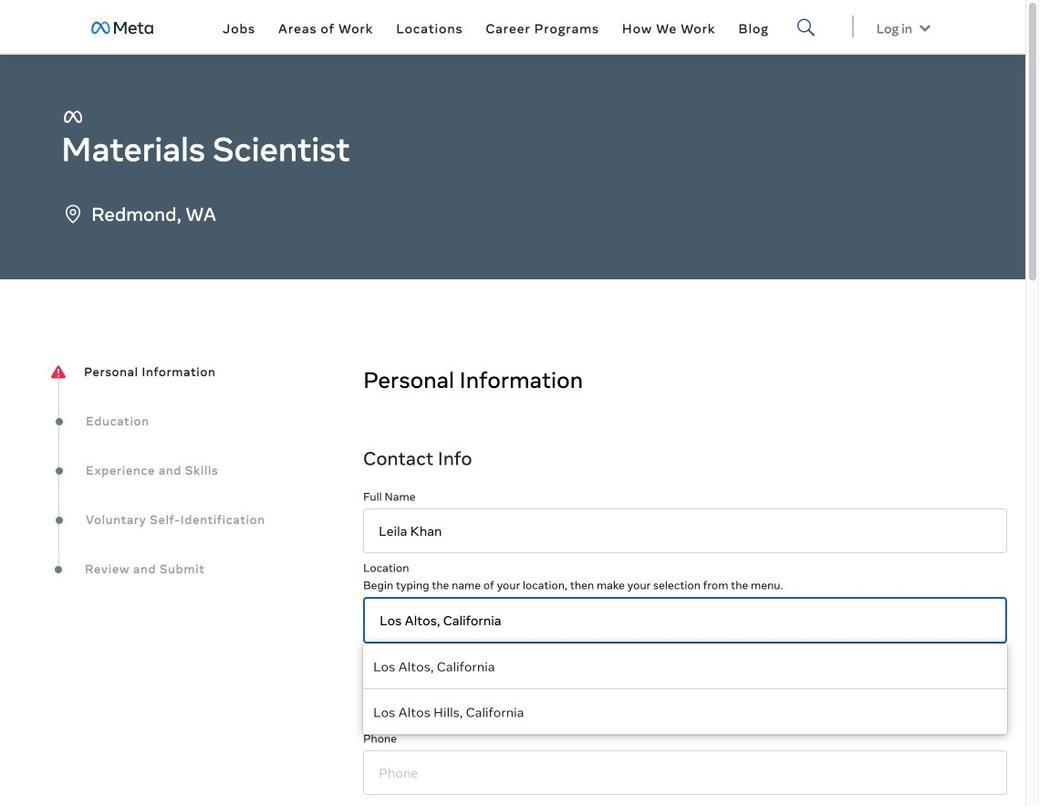 Task type: locate. For each thing, give the bounding box(es) containing it.
meta black icon image
[[64, 108, 82, 126]]



Task type: describe. For each thing, give the bounding box(es) containing it.
Full Name text field
[[363, 508, 1008, 553]]

Phone text field
[[363, 750, 1008, 795]]

desktop nav logo image
[[91, 21, 154, 35]]

Email text field
[[363, 675, 1008, 719]]

Location text field
[[363, 597, 1008, 644]]



